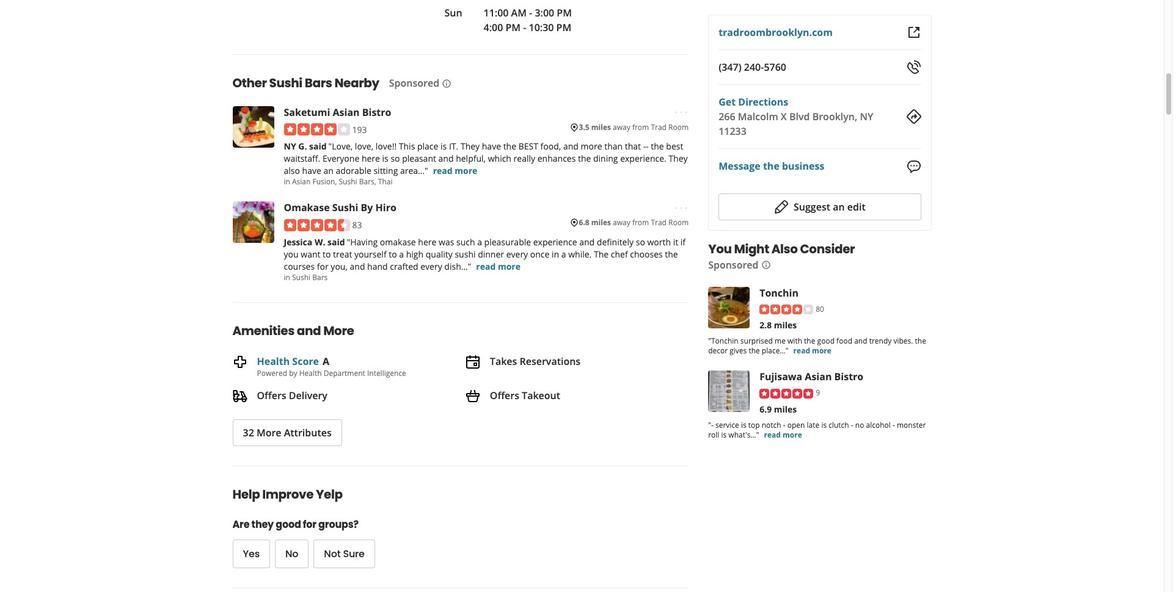 Task type: locate. For each thing, give the bounding box(es) containing it.
in down you
[[284, 272, 290, 283]]

directions
[[738, 95, 789, 109]]

chef
[[611, 249, 628, 260]]

trendy
[[869, 336, 892, 347]]

pm down am
[[506, 21, 521, 34]]

a right such
[[477, 236, 482, 248]]

asian up '9'
[[805, 371, 832, 384]]

2 away from the top
[[613, 218, 631, 228]]

3.5
[[579, 122, 590, 133]]

1 vertical spatial an
[[833, 200, 845, 214]]

room for saketumi asian bistro
[[669, 122, 689, 133]]

bars up saketumi
[[305, 75, 332, 92]]

takeout
[[522, 389, 560, 403]]

have up which
[[482, 141, 501, 152]]

fujisawa asian bistro link
[[760, 371, 864, 384]]

trad up worth
[[651, 218, 667, 228]]

the right vibes.
[[915, 336, 926, 347]]

24 pencil v2 image
[[774, 200, 789, 214]]

1 vertical spatial said
[[328, 236, 345, 248]]

read more down dinner
[[476, 261, 521, 272]]

jessica w. said
[[284, 236, 345, 248]]

trad for saketumi asian bistro
[[651, 122, 667, 133]]

such
[[457, 236, 475, 248]]

good right they
[[276, 518, 301, 532]]

1 from from the top
[[632, 122, 649, 133]]

saketumi asian bistro image
[[233, 106, 274, 148]]

more
[[581, 141, 602, 152], [455, 165, 478, 177], [498, 261, 521, 272], [812, 346, 832, 357], [783, 430, 802, 441]]

more inside dropdown button
[[257, 427, 281, 440]]

0 horizontal spatial an
[[324, 165, 334, 177]]

more inside "love, love, love!! this place is it. they have the best food, and more than that -- the best waitstaff. everyone here is so pleasant and helpful, which really enhances the dining experience. they also have an adorable sitting area…"
[[581, 141, 602, 152]]

0 vertical spatial good
[[817, 336, 835, 347]]

0 horizontal spatial good
[[276, 518, 301, 532]]

sponsored left 16 info v2 image
[[389, 76, 439, 90]]

health right by on the bottom left
[[299, 368, 322, 379]]

0 vertical spatial an
[[324, 165, 334, 177]]

is right 'late'
[[822, 421, 827, 431]]

read right top on the bottom
[[764, 430, 781, 441]]

1 vertical spatial asian
[[292, 177, 311, 187]]

away up 'than'
[[613, 122, 631, 133]]

food
[[837, 336, 853, 347]]

ny left g.
[[284, 141, 296, 152]]

read more link down helpful,
[[433, 165, 478, 177]]

1 vertical spatial bars
[[312, 272, 328, 283]]

best
[[519, 141, 538, 152]]

the up which
[[503, 141, 516, 152]]

so inside "love, love, love!! this place is it. they have the best food, and more than that -- the best waitstaff. everyone here is so pleasant and helpful, which really enhances the dining experience. they also have an adorable sitting area…"
[[391, 153, 400, 165]]

more for read more link above fujisawa asian bistro link
[[812, 346, 832, 357]]

0 vertical spatial room
[[669, 122, 689, 133]]

1 horizontal spatial every
[[506, 249, 528, 260]]

every down pleasurable at the left top
[[506, 249, 528, 260]]

0 vertical spatial bistro
[[362, 106, 391, 119]]

"tonchin surprised me with the good food and trendy vibes. the decor gives the place…"
[[708, 336, 926, 357]]

1 vertical spatial so
[[636, 236, 645, 248]]

1 to from the left
[[323, 249, 331, 260]]

here up quality
[[418, 236, 437, 248]]

read down dinner
[[476, 261, 496, 272]]

miles right 3.5
[[591, 122, 611, 133]]

32
[[243, 427, 254, 440]]

away up definitely
[[613, 218, 631, 228]]

1 horizontal spatial offers
[[490, 389, 519, 403]]

1 horizontal spatial they
[[669, 153, 688, 165]]

1 vertical spatial here
[[418, 236, 437, 248]]

in down experience
[[552, 249, 559, 260]]

miles for 2.8
[[774, 320, 797, 332]]

0 horizontal spatial for
[[303, 518, 317, 532]]

1 vertical spatial from
[[632, 218, 649, 228]]

fujisawa asian bistro image
[[708, 371, 750, 413]]

by
[[289, 368, 297, 379]]

more left food
[[812, 346, 832, 357]]

1 horizontal spatial health
[[299, 368, 322, 379]]

1 vertical spatial 4 star rating image
[[760, 305, 814, 315]]

1 vertical spatial bistro
[[835, 371, 864, 384]]

in sushi bars
[[284, 272, 328, 283]]

1 vertical spatial trad
[[651, 218, 667, 228]]

0 horizontal spatial asian
[[292, 177, 311, 187]]

0 vertical spatial more
[[323, 323, 354, 340]]

offers for offers takeout
[[490, 389, 519, 403]]

0 vertical spatial for
[[317, 261, 329, 272]]

area…"
[[400, 165, 428, 177]]

experience
[[533, 236, 577, 248]]

sponsored for you might also consider
[[708, 258, 759, 272]]

asian for in
[[292, 177, 311, 187]]

1 horizontal spatial more
[[323, 323, 354, 340]]

bistro for fujisawa asian bistro
[[835, 371, 864, 384]]

sponsored down the you
[[708, 258, 759, 272]]

room down 24 more v2 icon
[[669, 122, 689, 133]]

0 vertical spatial trad
[[651, 122, 667, 133]]

5 star rating image
[[760, 389, 814, 399]]

read more down helpful,
[[433, 165, 478, 177]]

- right alcohol
[[893, 421, 895, 431]]

0 horizontal spatial here
[[362, 153, 380, 165]]

high
[[406, 249, 424, 260]]

here inside "having omakase here was such a pleasurable experience and definitely so worth it if you want to treat yourself to a high quality sushi dinner every once in a while. the chef chooses the courses for you, and hand crafted every dish…"
[[418, 236, 437, 248]]

omakase sushi by hiro image
[[233, 202, 274, 243]]

they up helpful,
[[461, 141, 480, 152]]

improve
[[262, 486, 314, 503]]

sushi down 'want'
[[292, 272, 311, 283]]

1 away from the top
[[613, 122, 631, 133]]

said right g.
[[309, 141, 327, 152]]

1 horizontal spatial sponsored
[[708, 258, 759, 272]]

0 vertical spatial bars
[[305, 75, 332, 92]]

2 vertical spatial in
[[284, 272, 290, 283]]

83
[[352, 219, 362, 231]]

1 vertical spatial 16 marker v2 image
[[569, 218, 579, 228]]

if
[[681, 236, 686, 248]]

room for omakase sushi by hiro
[[669, 218, 689, 228]]

1 vertical spatial room
[[669, 218, 689, 228]]

0 vertical spatial sponsored
[[389, 76, 439, 90]]

sushi for in
[[292, 272, 311, 283]]

they down best
[[669, 153, 688, 165]]

(347) 240-5760
[[719, 61, 787, 74]]

16 info v2 image
[[761, 261, 771, 270]]

more right 32
[[257, 427, 281, 440]]

10:30
[[529, 21, 554, 34]]

sitting
[[374, 165, 398, 177]]

every down quality
[[421, 261, 442, 272]]

miles down 5 star rating image
[[774, 404, 797, 416]]

1 horizontal spatial asian
[[333, 106, 360, 119]]

1 horizontal spatial 4 star rating image
[[760, 305, 814, 315]]

have down waitstaff.
[[302, 165, 321, 177]]

not sure button
[[314, 540, 375, 569]]

2 room from the top
[[669, 218, 689, 228]]

1 horizontal spatial said
[[328, 236, 345, 248]]

thai
[[378, 177, 393, 187]]

"having
[[347, 236, 378, 248]]

sushi for other
[[269, 75, 302, 92]]

1 horizontal spatial ny
[[860, 110, 874, 123]]

0 vertical spatial so
[[391, 153, 400, 165]]

1 horizontal spatial here
[[418, 236, 437, 248]]

from up worth
[[632, 218, 649, 228]]

also
[[284, 165, 300, 177]]

from up "that" in the right top of the page
[[632, 122, 649, 133]]

1 vertical spatial in
[[552, 249, 559, 260]]

and up the "enhances"
[[563, 141, 579, 152]]

2 offers from the left
[[490, 389, 519, 403]]

0 vertical spatial they
[[461, 141, 480, 152]]

0 horizontal spatial to
[[323, 249, 331, 260]]

1 horizontal spatial for
[[317, 261, 329, 272]]

miles for 6.9
[[774, 404, 797, 416]]

message
[[719, 160, 761, 173]]

1 vertical spatial ny
[[284, 141, 296, 152]]

other sushi bars nearby
[[233, 75, 379, 92]]

said
[[309, 141, 327, 152], [328, 236, 345, 248]]

more for read more link below dinner
[[498, 261, 521, 272]]

in inside "having omakase here was such a pleasurable experience and definitely so worth it if you want to treat yourself to a high quality sushi dinner every once in a while. the chef chooses the courses for you, and hand crafted every dish…"
[[552, 249, 559, 260]]

from for saketumi asian bistro
[[632, 122, 649, 133]]

0 horizontal spatial said
[[309, 141, 327, 152]]

1 vertical spatial sponsored
[[708, 258, 759, 272]]

love!!
[[376, 141, 397, 152]]

in asian fusion, sushi bars, thai
[[284, 177, 393, 187]]

2 trad from the top
[[651, 218, 667, 228]]

an down the 'everyone'
[[324, 165, 334, 177]]

a down experience
[[562, 249, 566, 260]]

the inside button
[[763, 160, 780, 173]]

1 vertical spatial good
[[276, 518, 301, 532]]

5760
[[764, 61, 787, 74]]

an inside button
[[833, 200, 845, 214]]

fusion,
[[313, 177, 337, 187]]

1 horizontal spatial bistro
[[835, 371, 864, 384]]

so inside "having omakase here was such a pleasurable experience and definitely so worth it if you want to treat yourself to a high quality sushi dinner every once in a while. the chef chooses the courses for you, and hand crafted every dish…"
[[636, 236, 645, 248]]

1 room from the top
[[669, 122, 689, 133]]

group containing yes
[[233, 540, 602, 569]]

tonchin
[[760, 286, 799, 300]]

1 horizontal spatial so
[[636, 236, 645, 248]]

0 vertical spatial asian
[[333, 106, 360, 119]]

1 vertical spatial for
[[303, 518, 317, 532]]

- right "that" in the right top of the page
[[643, 141, 646, 152]]

2 16 marker v2 image from the top
[[569, 218, 579, 228]]

0 vertical spatial in
[[284, 177, 290, 187]]

2 horizontal spatial asian
[[805, 371, 832, 384]]

read more link
[[433, 165, 478, 177], [476, 261, 521, 272], [794, 346, 832, 357], [764, 430, 802, 441]]

for inside "having omakase here was such a pleasurable experience and definitely so worth it if you want to treat yourself to a high quality sushi dinner every once in a while. the chef chooses the courses for you, and hand crafted every dish…"
[[317, 261, 329, 272]]

24 more v2 image
[[674, 201, 689, 216]]

good
[[817, 336, 835, 347], [276, 518, 301, 532]]

brooklyn,
[[813, 110, 858, 123]]

miles up me
[[774, 320, 797, 332]]

more up a
[[323, 323, 354, 340]]

1 trad from the top
[[651, 122, 667, 133]]

ny
[[860, 110, 874, 123], [284, 141, 296, 152]]

malcolm
[[738, 110, 778, 123]]

want
[[301, 249, 321, 260]]

more up dining
[[581, 141, 602, 152]]

attributes
[[284, 427, 332, 440]]

reservations
[[520, 355, 581, 368]]

miles for 6.8
[[591, 218, 611, 228]]

read more up fujisawa asian bistro link
[[794, 346, 832, 357]]

more down helpful,
[[455, 165, 478, 177]]

here down love,
[[362, 153, 380, 165]]

1 16 marker v2 image from the top
[[569, 123, 579, 132]]

read more for read more link underneath helpful,
[[433, 165, 478, 177]]

miles
[[591, 122, 611, 133], [591, 218, 611, 228], [774, 320, 797, 332], [774, 404, 797, 416]]

read
[[433, 165, 453, 177], [476, 261, 496, 272], [794, 346, 810, 357], [764, 430, 781, 441]]

while.
[[568, 249, 592, 260]]

0 vertical spatial 4 star rating image
[[284, 124, 350, 136]]

0 horizontal spatial health
[[257, 355, 290, 368]]

about the business element
[[233, 588, 689, 593]]

for left groups?
[[303, 518, 317, 532]]

more left 'late'
[[783, 430, 802, 441]]

the right message on the right
[[763, 160, 780, 173]]

0 horizontal spatial 4 star rating image
[[284, 124, 350, 136]]

an left edit
[[833, 200, 845, 214]]

score
[[292, 355, 319, 368]]

4 star rating image down saketumi
[[284, 124, 350, 136]]

to down 'omakase'
[[389, 249, 397, 260]]

bars left you,
[[312, 272, 328, 283]]

and up score
[[297, 323, 321, 340]]

4 star rating image up the 2.8 miles
[[760, 305, 814, 315]]

1 vertical spatial they
[[669, 153, 688, 165]]

1 horizontal spatial good
[[817, 336, 835, 347]]

193
[[352, 124, 367, 135]]

in down waitstaff.
[[284, 177, 290, 187]]

0 vertical spatial away
[[613, 122, 631, 133]]

miles for 3.5
[[591, 122, 611, 133]]

"having omakase here was such a pleasurable experience and definitely so worth it if you want to treat yourself to a high quality sushi dinner every once in a while. the chef chooses the courses for you, and hand crafted every dish…"
[[284, 236, 686, 272]]

more down dinner
[[498, 261, 521, 272]]

ny right the "brooklyn,"
[[860, 110, 874, 123]]

0 vertical spatial said
[[309, 141, 327, 152]]

read more down 6.9 miles
[[764, 430, 802, 441]]

0 vertical spatial 16 marker v2 image
[[569, 123, 579, 132]]

more for read more link underneath helpful,
[[455, 165, 478, 177]]

16 marker v2 image up the "enhances"
[[569, 123, 579, 132]]

suggest an edit button
[[719, 194, 921, 220]]

department
[[324, 368, 365, 379]]

more
[[323, 323, 354, 340], [257, 427, 281, 440]]

good left food
[[817, 336, 835, 347]]

1 vertical spatial more
[[257, 427, 281, 440]]

16 marker v2 image up experience
[[569, 218, 579, 228]]

fujisawa
[[760, 371, 803, 384]]

miles right 6.8
[[591, 218, 611, 228]]

a up crafted
[[399, 249, 404, 260]]

for left you,
[[317, 261, 329, 272]]

said up treat
[[328, 236, 345, 248]]

asian up "193"
[[333, 106, 360, 119]]

sushi right "other"
[[269, 75, 302, 92]]

1 vertical spatial away
[[613, 218, 631, 228]]

6.9
[[760, 404, 772, 416]]

asian down waitstaff.
[[292, 177, 311, 187]]

courses
[[284, 261, 315, 272]]

4 star rating image
[[284, 124, 350, 136], [760, 305, 814, 315]]

24 directions v2 image
[[907, 109, 921, 124]]

so up chooses at the top right of page
[[636, 236, 645, 248]]

1 offers from the left
[[257, 389, 286, 403]]

by
[[361, 201, 373, 215]]

in for omakase sushi by hiro
[[284, 272, 290, 283]]

is
[[441, 141, 447, 152], [382, 153, 389, 165], [741, 421, 747, 431], [822, 421, 827, 431], [721, 430, 727, 441]]

and up while.
[[580, 236, 595, 248]]

0 horizontal spatial have
[[302, 165, 321, 177]]

group
[[233, 540, 602, 569]]

1 vertical spatial have
[[302, 165, 321, 177]]

1 horizontal spatial an
[[833, 200, 845, 214]]

0 vertical spatial here
[[362, 153, 380, 165]]

offers delivery
[[257, 389, 328, 403]]

0 horizontal spatial bistro
[[362, 106, 391, 119]]

get directions link
[[719, 95, 789, 109]]

0 horizontal spatial more
[[257, 427, 281, 440]]

- left no
[[851, 421, 854, 431]]

edit
[[848, 200, 866, 214]]

amenities and more
[[233, 323, 354, 340]]

pm
[[557, 6, 572, 20], [506, 21, 521, 34], [557, 21, 572, 34]]

bistro down food
[[835, 371, 864, 384]]

read for read more link below 6.9 miles
[[764, 430, 781, 441]]

266
[[719, 110, 736, 123]]

alcohol
[[866, 421, 891, 431]]

read down pleasant
[[433, 165, 453, 177]]

offers right 24 shopping v2 image
[[490, 389, 519, 403]]

0 vertical spatial from
[[632, 122, 649, 133]]

24 phone v2 image
[[907, 60, 921, 75]]

0 horizontal spatial sponsored
[[389, 76, 439, 90]]

pm right 10:30
[[557, 21, 572, 34]]

hiro
[[376, 201, 397, 215]]

so down love!!
[[391, 153, 400, 165]]

16 marker v2 image
[[569, 123, 579, 132], [569, 218, 579, 228]]

1 horizontal spatial to
[[389, 249, 397, 260]]

away for saketumi asian bistro
[[613, 122, 631, 133]]

0 horizontal spatial they
[[461, 141, 480, 152]]

best
[[666, 141, 684, 152]]

0 horizontal spatial offers
[[257, 389, 286, 403]]

0 vertical spatial ny
[[860, 110, 874, 123]]

a
[[477, 236, 482, 248], [399, 249, 404, 260], [562, 249, 566, 260]]

0 horizontal spatial so
[[391, 153, 400, 165]]

2 vertical spatial asian
[[805, 371, 832, 384]]

they
[[252, 518, 274, 532]]

0 vertical spatial have
[[482, 141, 501, 152]]

amenities
[[233, 323, 295, 340]]

"love, love, love!! this place is it. they have the best food, and more than that -- the best waitstaff. everyone here is so pleasant and helpful, which really enhances the dining experience. they also have an adorable sitting area…"
[[284, 141, 688, 177]]

asian
[[333, 106, 360, 119], [292, 177, 311, 187], [805, 371, 832, 384]]

offers down powered
[[257, 389, 286, 403]]

0 horizontal spatial every
[[421, 261, 442, 272]]

offers
[[257, 389, 286, 403], [490, 389, 519, 403]]

2 from from the top
[[632, 218, 649, 228]]

health down amenities
[[257, 355, 290, 368]]



Task type: vqa. For each thing, say whether or not it's contained in the screenshot.
said for Omakase
yes



Task type: describe. For each thing, give the bounding box(es) containing it.
everyone
[[323, 153, 360, 165]]

tonchin link
[[760, 286, 799, 300]]

adorable
[[336, 165, 371, 177]]

ny inside 'get directions 266 malcolm x blvd brooklyn, ny 11233'
[[860, 110, 874, 123]]

and down it.
[[439, 153, 454, 165]]

message the business
[[719, 160, 825, 173]]

4:00
[[484, 21, 503, 34]]

clutch
[[829, 421, 849, 431]]

pleasurable
[[484, 236, 531, 248]]

blvd
[[790, 110, 810, 123]]

saketumi asian bistro link
[[284, 106, 391, 119]]

read more link up fujisawa asian bistro link
[[794, 346, 832, 357]]

bars for other
[[305, 75, 332, 92]]

11:00 am - 3:00 pm 4:00 pm - 10:30 pm
[[484, 6, 572, 34]]

24 external link v2 image
[[907, 25, 921, 40]]

bars,
[[359, 177, 376, 187]]

and inside "tonchin surprised me with the good food and trendy vibes. the decor gives the place…"
[[854, 336, 868, 347]]

24 order v2 image
[[233, 389, 247, 404]]

2 horizontal spatial a
[[562, 249, 566, 260]]

0 horizontal spatial a
[[399, 249, 404, 260]]

crafted
[[390, 261, 418, 272]]

decor
[[708, 346, 728, 357]]

place
[[417, 141, 438, 152]]

sushi
[[455, 249, 476, 260]]

read more link down 6.9 miles
[[764, 430, 802, 441]]

takes
[[490, 355, 517, 368]]

group inside help improve yelp "element"
[[233, 540, 602, 569]]

might
[[734, 241, 769, 258]]

away for omakase sushi by hiro
[[613, 218, 631, 228]]

16 marker v2 image for omakase sushi by hiro
[[569, 218, 579, 228]]

roll
[[708, 430, 720, 441]]

really
[[514, 153, 535, 165]]

asian for fujisawa
[[805, 371, 832, 384]]

me
[[775, 336, 786, 347]]

24 reservation v2 image
[[466, 355, 480, 370]]

read more link down dinner
[[476, 261, 521, 272]]

read for read more link above fujisawa asian bistro link
[[794, 346, 810, 357]]

you,
[[331, 261, 348, 272]]

- right am
[[529, 6, 532, 20]]

you might also consider
[[708, 241, 855, 258]]

24 medical v2 image
[[233, 355, 247, 370]]

definitely
[[597, 236, 634, 248]]

am
[[511, 6, 527, 20]]

help improve yelp
[[233, 486, 343, 503]]

message the business button
[[719, 159, 825, 174]]

24 more v2 image
[[674, 105, 689, 120]]

groups?
[[318, 518, 359, 532]]

the left dining
[[578, 153, 591, 165]]

read more for read more link below dinner
[[476, 261, 521, 272]]

treat
[[333, 249, 352, 260]]

it
[[673, 236, 679, 248]]

4 star rating image for 193
[[284, 124, 350, 136]]

and down yourself
[[350, 261, 365, 272]]

pm right 3:00
[[557, 6, 572, 20]]

sponsored for other sushi bars nearby
[[389, 76, 439, 90]]

is up the sitting
[[382, 153, 389, 165]]

consider
[[800, 241, 855, 258]]

here inside "love, love, love!! this place is it. they have the best food, and more than that -- the best waitstaff. everyone here is so pleasant and helpful, which really enhances the dining experience. they also have an adorable sitting area…"
[[362, 153, 380, 165]]

good inside help improve yelp "element"
[[276, 518, 301, 532]]

it.
[[449, 141, 459, 152]]

the left best
[[651, 141, 664, 152]]

11233
[[719, 125, 747, 138]]

is left it.
[[441, 141, 447, 152]]

- left open
[[783, 421, 786, 431]]

the right "with"
[[804, 336, 816, 347]]

4 star rating image for 80
[[760, 305, 814, 315]]

said for saketumi
[[309, 141, 327, 152]]

6.8 miles away from trad room
[[579, 218, 689, 228]]

the
[[594, 249, 609, 260]]

trad for omakase sushi by hiro
[[651, 218, 667, 228]]

love,
[[355, 141, 374, 152]]

yourself
[[354, 249, 387, 260]]

tonchin image
[[708, 287, 750, 329]]

dish…"
[[445, 261, 471, 272]]

read more for read more link below 6.9 miles
[[764, 430, 802, 441]]

get directions 266 malcolm x blvd brooklyn, ny 11233
[[719, 95, 874, 138]]

get
[[719, 95, 736, 109]]

place…"
[[762, 346, 789, 357]]

sushi left bars,
[[339, 177, 357, 187]]

no button
[[275, 540, 309, 569]]

read more for read more link above fujisawa asian bistro link
[[794, 346, 832, 357]]

powered
[[257, 368, 287, 379]]

jessica
[[284, 236, 312, 248]]

ny g. said
[[284, 141, 327, 152]]

said for omakase
[[328, 236, 345, 248]]

help improve yelp element
[[213, 466, 689, 569]]

omakase
[[284, 201, 330, 215]]

which
[[488, 153, 512, 165]]

2 to from the left
[[389, 249, 397, 260]]

is right roll
[[721, 430, 727, 441]]

saketumi asian bistro
[[284, 106, 391, 119]]

asian for saketumi
[[333, 106, 360, 119]]

for inside help improve yelp "element"
[[303, 518, 317, 532]]

11:00
[[484, 6, 509, 20]]

the inside "having omakase here was such a pleasurable experience and definitely so worth it if you want to treat yourself to a high quality sushi dinner every once in a while. the chef chooses the courses for you, and hand crafted every dish…"
[[665, 249, 678, 260]]

32 more attributes
[[243, 427, 332, 440]]

intelligence
[[367, 368, 406, 379]]

4.5 star rating image
[[284, 219, 350, 232]]

amenities and more element
[[213, 302, 699, 447]]

vibes.
[[894, 336, 913, 347]]

read for read more link below dinner
[[476, 261, 496, 272]]

in for saketumi asian bistro
[[284, 177, 290, 187]]

bars for in
[[312, 272, 328, 283]]

0 horizontal spatial ny
[[284, 141, 296, 152]]

"tonchin
[[708, 336, 739, 347]]

16 info v2 image
[[442, 79, 452, 89]]

surprised
[[741, 336, 773, 347]]

1 horizontal spatial have
[[482, 141, 501, 152]]

0 vertical spatial every
[[506, 249, 528, 260]]

offers for offers delivery
[[257, 389, 286, 403]]

read for read more link underneath helpful,
[[433, 165, 453, 177]]

enhances
[[538, 153, 576, 165]]

"- service is top notch - open late is clutch - no alcohol - monster roll is what's…"
[[708, 421, 926, 441]]

you
[[284, 249, 299, 260]]

an inside "love, love, love!! this place is it. they have the best food, and more than that -- the best waitstaff. everyone here is so pleasant and helpful, which really enhances the dining experience. they also have an adorable sitting area…"
[[324, 165, 334, 177]]

from for omakase sushi by hiro
[[632, 218, 649, 228]]

business
[[782, 160, 825, 173]]

waitstaff.
[[284, 153, 320, 165]]

helpful,
[[456, 153, 486, 165]]

"-
[[708, 421, 714, 431]]

nearby
[[335, 75, 379, 92]]

was
[[439, 236, 454, 248]]

1 vertical spatial every
[[421, 261, 442, 272]]

32 more attributes button
[[233, 420, 342, 447]]

3.5 miles away from trad room
[[579, 122, 689, 133]]

- down am
[[523, 21, 526, 34]]

dinner
[[478, 249, 504, 260]]

16 marker v2 image for saketumi asian bistro
[[569, 123, 579, 132]]

yes button
[[233, 540, 270, 569]]

- up experience.
[[646, 141, 649, 152]]

x
[[781, 110, 787, 123]]

(347)
[[719, 61, 742, 74]]

the right gives
[[749, 346, 760, 357]]

health score link
[[257, 355, 319, 368]]

3:00
[[535, 6, 554, 20]]

omakase
[[380, 236, 416, 248]]

not
[[324, 547, 341, 561]]

saketumi
[[284, 106, 330, 119]]

24 message v2 image
[[907, 159, 921, 174]]

is left top on the bottom
[[741, 421, 747, 431]]

6.8
[[579, 218, 590, 228]]

sushi for omakase
[[332, 201, 358, 215]]

you
[[708, 241, 732, 258]]

bistro for saketumi asian bistro
[[362, 106, 391, 119]]

more for read more link below 6.9 miles
[[783, 430, 802, 441]]

health score a powered by health department intelligence
[[257, 355, 406, 379]]

good inside "tonchin surprised me with the good food and trendy vibes. the decor gives the place…"
[[817, 336, 835, 347]]

no
[[285, 547, 298, 561]]

24 shopping v2 image
[[466, 389, 480, 404]]

1 horizontal spatial a
[[477, 236, 482, 248]]



